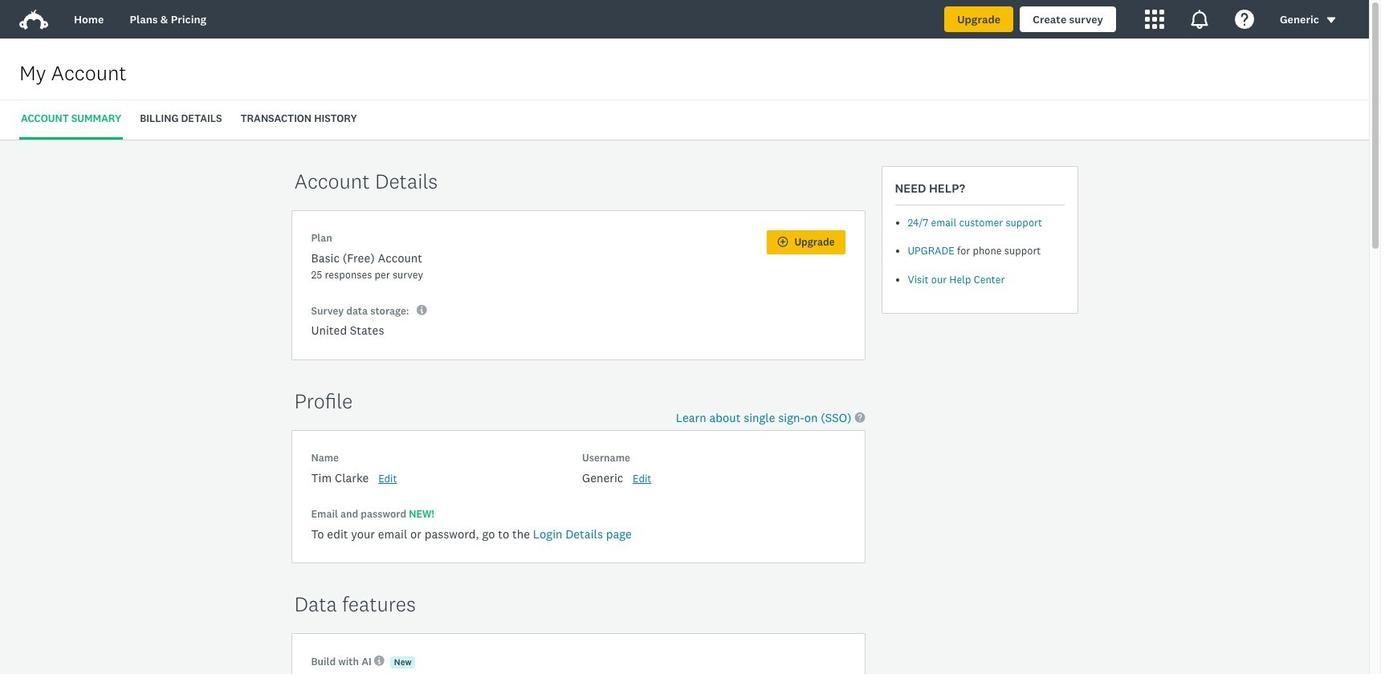 Task type: vqa. For each thing, say whether or not it's contained in the screenshot.
The 'Clone' image on the bottom left of page
no



Task type: describe. For each thing, give the bounding box(es) containing it.
surveymonkey logo image
[[19, 10, 48, 30]]

2 products icon image from the left
[[1190, 10, 1209, 29]]



Task type: locate. For each thing, give the bounding box(es) containing it.
0 horizontal spatial products icon image
[[1145, 10, 1164, 29]]

1 products icon image from the left
[[1145, 10, 1164, 29]]

dropdown arrow image
[[1326, 15, 1337, 26]]

help icon image
[[1235, 10, 1254, 29]]

products icon image
[[1145, 10, 1164, 29], [1190, 10, 1209, 29]]

1 horizontal spatial products icon image
[[1190, 10, 1209, 29]]



